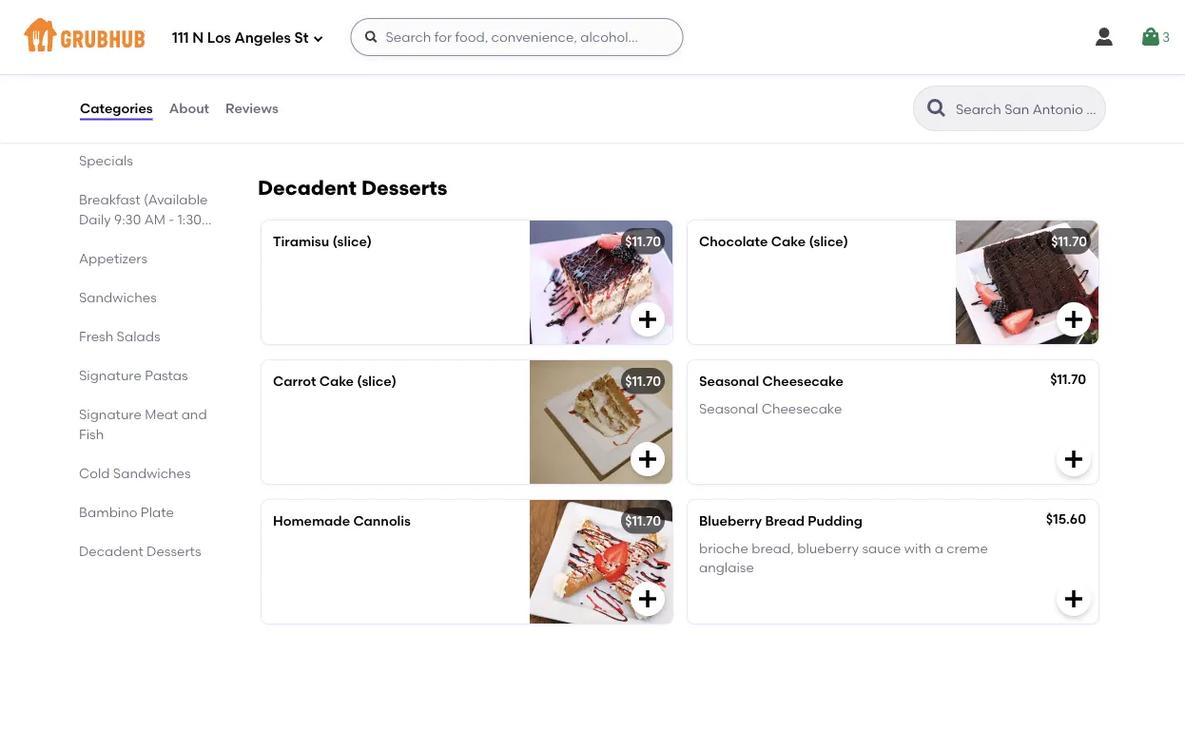 Task type: describe. For each thing, give the bounding box(es) containing it.
homemade cannolis image
[[530, 501, 673, 624]]

family size menu (delivery) tab
[[79, 91, 212, 131]]

specials tab
[[79, 150, 212, 170]]

breakfast
[[79, 191, 140, 208]]

reviews button
[[225, 74, 280, 143]]

n
[[192, 30, 204, 47]]

sauce
[[863, 540, 902, 557]]

$18.98
[[622, 26, 661, 42]]

about
[[169, 100, 209, 116]]

carrot
[[273, 374, 316, 390]]

Search for food, convenience, alcohol... search field
[[351, 18, 684, 56]]

child's
[[273, 26, 318, 42]]

1 seasonal cheesecake from the top
[[699, 374, 844, 390]]

categories
[[80, 100, 153, 116]]

breakfast (available daily 9:30 am - 1:30 pm) tab
[[79, 189, 212, 247]]

decadent desserts inside decadent desserts tab
[[79, 543, 201, 560]]

angeles
[[235, 30, 291, 47]]

$11.70 for homemade cannolis
[[625, 513, 661, 530]]

1:30
[[178, 211, 202, 228]]

bread
[[765, 513, 805, 530]]

desserts inside tab
[[147, 543, 201, 560]]

breakfast (available daily 9:30 am - 1:30 pm) appetizers
[[79, 191, 208, 267]]

bambino plate tab
[[79, 503, 212, 523]]

pudding
[[808, 513, 863, 530]]

0 vertical spatial with
[[389, 26, 416, 42]]

homemade cannolis
[[273, 513, 411, 530]]

(slice) for chocolate cake (slice)
[[809, 234, 849, 250]]

tiramisu (slice)
[[273, 234, 372, 250]]

2 seasonal from the top
[[699, 400, 759, 417]]

spaghetti
[[321, 26, 386, 42]]

categories button
[[79, 74, 154, 143]]

sandwiches tab
[[79, 287, 212, 307]]

cold sandwiches
[[79, 465, 191, 482]]

tiramisu (slice) image
[[530, 221, 673, 345]]

size
[[125, 93, 152, 110]]

tiramisu
[[273, 234, 329, 250]]

plate inside bambino plate tab
[[141, 504, 174, 521]]

fresh salads
[[79, 328, 160, 345]]

st
[[295, 30, 309, 47]]

search icon image
[[926, 97, 949, 120]]

$15.60
[[1047, 512, 1087, 528]]

daily
[[79, 211, 111, 228]]

$11.70 for tiramisu (slice)
[[625, 234, 661, 250]]

specials
[[79, 152, 133, 169]]

svg image inside 3 button
[[1140, 26, 1163, 49]]

signature pastas tab
[[79, 365, 212, 385]]

9:30
[[114, 211, 141, 228]]

bambino plate
[[79, 504, 174, 521]]

1 vertical spatial sandwiches
[[113, 465, 191, 482]]

fresh
[[79, 328, 113, 345]]

am
[[144, 211, 166, 228]]

menu
[[155, 93, 191, 110]]

3
[[1163, 29, 1170, 45]]

appetizers
[[79, 250, 148, 267]]

blueberry
[[699, 513, 762, 530]]

111
[[172, 30, 189, 47]]

cannolis
[[353, 513, 411, 530]]

1 seasonal from the top
[[699, 374, 760, 390]]

0 vertical spatial decadent desserts
[[258, 176, 448, 200]]

svg image for chocolate cake (slice)
[[1063, 308, 1086, 331]]

los
[[207, 30, 231, 47]]

cold
[[79, 465, 110, 482]]

pm)
[[79, 231, 104, 247]]

chocolate
[[699, 234, 768, 250]]

bambino
[[79, 504, 138, 521]]

brioche
[[699, 540, 749, 557]]

family size menu (delivery)
[[79, 93, 191, 129]]

signature pastas
[[79, 367, 188, 384]]

cold sandwiches tab
[[79, 464, 212, 483]]

signature meat and fish tab
[[79, 405, 212, 444]]



Task type: vqa. For each thing, say whether or not it's contained in the screenshot.
1st Seasonal Cheesecake from the top of the page
yes



Task type: locate. For each thing, give the bounding box(es) containing it.
child's spaghetti with meatball plate
[[273, 26, 516, 42]]

1 vertical spatial seasonal
[[699, 400, 759, 417]]

(delivery)
[[79, 113, 141, 129]]

cake
[[772, 234, 806, 250], [319, 374, 354, 390]]

signature inside "tab"
[[79, 367, 142, 384]]

0 horizontal spatial desserts
[[147, 543, 201, 560]]

and
[[181, 406, 207, 423]]

1 signature from the top
[[79, 367, 142, 384]]

sandwiches up fresh salads
[[79, 289, 157, 306]]

with left meatball
[[389, 26, 416, 42]]

decadent
[[258, 176, 357, 200], [79, 543, 143, 560]]

plate
[[481, 26, 516, 42], [141, 504, 174, 521]]

fresh salads tab
[[79, 326, 212, 346]]

(slice) for carrot cake (slice)
[[357, 374, 397, 390]]

chocolate cake (slice) image
[[956, 221, 1099, 345]]

sandwiches
[[79, 289, 157, 306], [113, 465, 191, 482]]

svg image for tiramisu (slice)
[[637, 308, 659, 331]]

0 horizontal spatial decadent
[[79, 543, 143, 560]]

0 horizontal spatial cake
[[319, 374, 354, 390]]

signature for signature pastas
[[79, 367, 142, 384]]

meatball
[[420, 26, 478, 42]]

$11.70 for chocolate cake (slice)
[[1052, 234, 1088, 250]]

1 vertical spatial signature
[[79, 406, 142, 423]]

main navigation navigation
[[0, 0, 1186, 74]]

anglaise
[[699, 560, 754, 576]]

0 horizontal spatial decadent desserts
[[79, 543, 201, 560]]

1 horizontal spatial decadent
[[258, 176, 357, 200]]

seasonal cheesecake
[[699, 374, 844, 390], [699, 400, 842, 417]]

2 seasonal cheesecake from the top
[[699, 400, 842, 417]]

0 vertical spatial sandwiches
[[79, 289, 157, 306]]

cake for chocolate
[[772, 234, 806, 250]]

with left a
[[905, 540, 932, 557]]

0 vertical spatial decadent
[[258, 176, 357, 200]]

meat
[[145, 406, 178, 423]]

fish
[[79, 426, 104, 443]]

(available
[[144, 191, 208, 208]]

(slice) right tiramisu
[[333, 234, 372, 250]]

-
[[169, 211, 174, 228]]

cake right carrot
[[319, 374, 354, 390]]

decadent desserts tab
[[79, 542, 212, 562]]

1 horizontal spatial with
[[905, 540, 932, 557]]

svg image for homemade cannolis
[[637, 588, 659, 611]]

2 signature from the top
[[79, 406, 142, 423]]

svg image inside main navigation navigation
[[1093, 26, 1116, 49]]

0 vertical spatial plate
[[481, 26, 516, 42]]

signature inside signature meat and fish
[[79, 406, 142, 423]]

1 vertical spatial decadent
[[79, 543, 143, 560]]

(slice) right the chocolate
[[809, 234, 849, 250]]

plate down "cold sandwiches" tab
[[141, 504, 174, 521]]

$11.70
[[625, 234, 661, 250], [1052, 234, 1088, 250], [1051, 372, 1087, 388], [625, 374, 661, 390], [625, 513, 661, 530]]

svg image
[[1093, 26, 1116, 49], [637, 308, 659, 331], [1063, 308, 1086, 331], [637, 588, 659, 611], [1063, 588, 1086, 611]]

cake for carrot
[[319, 374, 354, 390]]

pastas
[[145, 367, 188, 384]]

3 button
[[1140, 20, 1170, 54]]

desserts
[[362, 176, 448, 200], [147, 543, 201, 560]]

cake right the chocolate
[[772, 234, 806, 250]]

signature
[[79, 367, 142, 384], [79, 406, 142, 423]]

reviews
[[226, 100, 279, 116]]

(slice) right carrot
[[357, 374, 397, 390]]

chocolate cake (slice)
[[699, 234, 849, 250]]

brioche bread, blueberry sauce with a creme anglaise
[[699, 540, 989, 576]]

1 vertical spatial cake
[[319, 374, 354, 390]]

1 vertical spatial cheesecake
[[762, 400, 842, 417]]

decadent desserts down bambino plate tab at bottom
[[79, 543, 201, 560]]

111 n los angeles st
[[172, 30, 309, 47]]

blueberry
[[798, 540, 859, 557]]

1 vertical spatial decadent desserts
[[79, 543, 201, 560]]

1 horizontal spatial plate
[[481, 26, 516, 42]]

0 vertical spatial seasonal
[[699, 374, 760, 390]]

salads
[[117, 328, 160, 345]]

cheesecake
[[763, 374, 844, 390], [762, 400, 842, 417]]

decadent down bambino on the bottom left of page
[[79, 543, 143, 560]]

0 vertical spatial seasonal cheesecake
[[699, 374, 844, 390]]

signature up fish
[[79, 406, 142, 423]]

family
[[79, 93, 122, 110]]

signature down fresh salads
[[79, 367, 142, 384]]

0 horizontal spatial plate
[[141, 504, 174, 521]]

child's spaghetti with meatball plate image
[[530, 13, 673, 137]]

sandwiches up bambino plate tab at bottom
[[113, 465, 191, 482]]

1 vertical spatial with
[[905, 540, 932, 557]]

a
[[935, 540, 944, 557]]

1 vertical spatial desserts
[[147, 543, 201, 560]]

signature meat and fish
[[79, 406, 207, 443]]

svg image
[[1140, 26, 1163, 49], [364, 29, 379, 45], [313, 33, 324, 44], [637, 448, 659, 471], [1063, 448, 1086, 471]]

signature for signature meat and fish
[[79, 406, 142, 423]]

with
[[389, 26, 416, 42], [905, 540, 932, 557]]

homemade
[[273, 513, 350, 530]]

decadent up tiramisu
[[258, 176, 357, 200]]

0 vertical spatial cheesecake
[[763, 374, 844, 390]]

about button
[[168, 74, 210, 143]]

decadent inside tab
[[79, 543, 143, 560]]

decadent desserts up tiramisu (slice)
[[258, 176, 448, 200]]

with inside brioche bread, blueberry sauce with a creme anglaise
[[905, 540, 932, 557]]

1 horizontal spatial desserts
[[362, 176, 448, 200]]

0 vertical spatial cake
[[772, 234, 806, 250]]

appetizers tab
[[79, 248, 212, 268]]

blueberry bread pudding
[[699, 513, 863, 530]]

decadent desserts
[[258, 176, 448, 200], [79, 543, 201, 560]]

carrot cake (slice)
[[273, 374, 397, 390]]

1 vertical spatial plate
[[141, 504, 174, 521]]

Search San Antonio Winery Los Angeles search field
[[954, 100, 1100, 118]]

bread,
[[752, 540, 794, 557]]

1 horizontal spatial cake
[[772, 234, 806, 250]]

1 vertical spatial seasonal cheesecake
[[699, 400, 842, 417]]

0 horizontal spatial with
[[389, 26, 416, 42]]

0 vertical spatial signature
[[79, 367, 142, 384]]

carrot cake (slice) image
[[530, 361, 673, 484]]

1 horizontal spatial decadent desserts
[[258, 176, 448, 200]]

plate right meatball
[[481, 26, 516, 42]]

$11.70 for carrot cake (slice)
[[625, 374, 661, 390]]

seasonal
[[699, 374, 760, 390], [699, 400, 759, 417]]

creme
[[947, 540, 989, 557]]

(slice)
[[333, 234, 372, 250], [809, 234, 849, 250], [357, 374, 397, 390]]

0 vertical spatial desserts
[[362, 176, 448, 200]]



